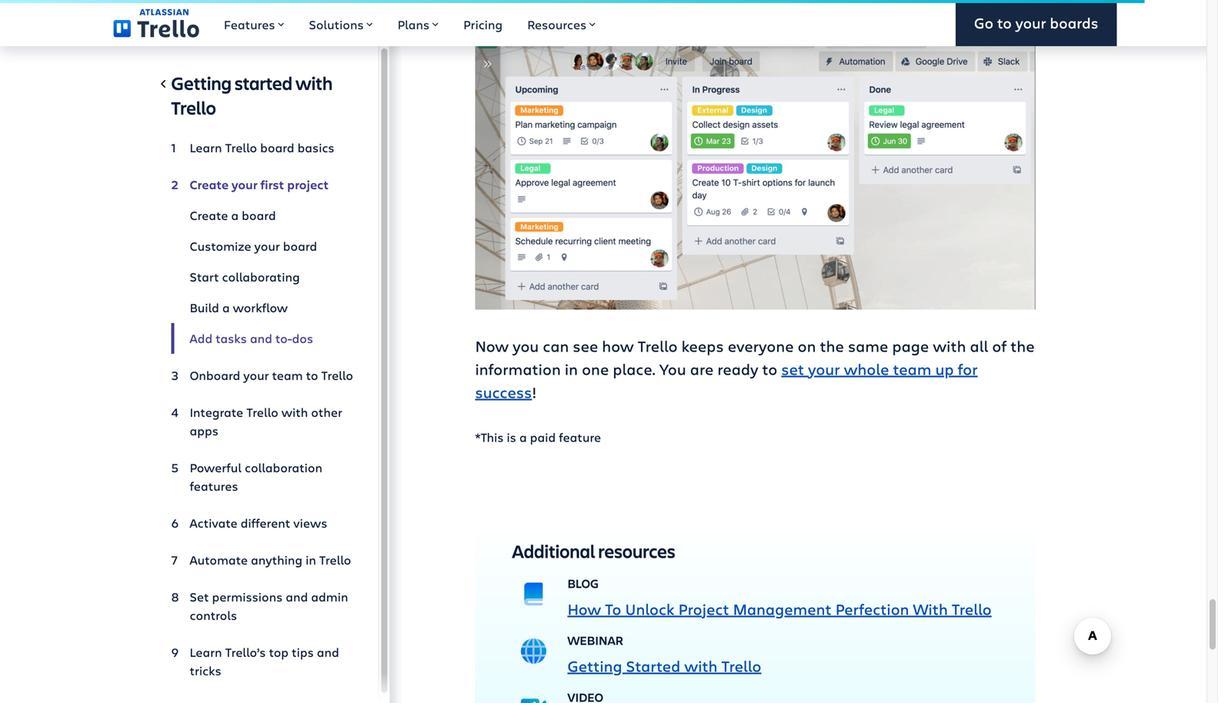Task type: describe. For each thing, give the bounding box(es) containing it.
feature
[[559, 429, 601, 446]]

keeps
[[682, 336, 724, 356]]

management
[[733, 599, 832, 620]]

dos
[[292, 330, 313, 347]]

in inside the now you can see how trello keeps everyone on the same page with all of the information in one place. you are ready to
[[565, 359, 578, 380]]

top
[[269, 644, 289, 661]]

customize your board
[[190, 238, 317, 254]]

getting started with trello link
[[568, 656, 762, 677]]

customize your board link
[[171, 231, 354, 262]]

with
[[914, 599, 948, 620]]

learn trello's top tips and tricks
[[190, 644, 339, 679]]

same
[[848, 336, 889, 356]]

onboard your team to trello link
[[171, 360, 354, 391]]

to inside go to your boards link
[[998, 13, 1012, 33]]

trello inside the now you can see how trello keeps everyone on the same page with all of the information in one place. you are ready to
[[638, 336, 678, 356]]

permissions
[[212, 589, 283, 606]]

collaboration
[[245, 460, 323, 476]]

1 the from the left
[[820, 336, 845, 356]]

build a workflow
[[190, 299, 288, 316]]

activate different views link
[[171, 508, 354, 539]]

place.
[[613, 359, 656, 380]]

resources
[[599, 539, 676, 564]]

pricing link
[[451, 0, 515, 46]]

to
[[605, 599, 622, 620]]

2 the from the left
[[1011, 336, 1035, 356]]

are
[[690, 359, 714, 380]]

trello inside webinar getting started with trello
[[722, 656, 762, 677]]

set
[[190, 589, 209, 606]]

powerful
[[190, 460, 242, 476]]

can
[[543, 336, 569, 356]]

different
[[241, 515, 290, 532]]

boards
[[1050, 13, 1099, 33]]

with inside the getting started with trello
[[296, 71, 333, 95]]

webinar
[[568, 633, 624, 649]]

onboard
[[190, 367, 240, 384]]

getting started with trello link
[[171, 71, 354, 126]]

blog how to unlock project management perfection with trello
[[568, 576, 992, 620]]

features button
[[212, 0, 297, 46]]

automate
[[190, 552, 248, 569]]

basics
[[298, 139, 335, 156]]

your left boards
[[1016, 13, 1047, 33]]

start
[[190, 269, 219, 285]]

powerful collaboration features link
[[171, 453, 354, 502]]

learn trello's top tips and tricks link
[[171, 637, 354, 687]]

perfection
[[836, 599, 910, 620]]

*this
[[475, 429, 504, 446]]

tasks
[[216, 330, 247, 347]]

learn trello board basics
[[190, 139, 335, 156]]

with inside the now you can see how trello keeps everyone on the same page with all of the information in one place. you are ready to
[[933, 336, 967, 356]]

apps
[[190, 423, 219, 439]]

on
[[798, 336, 816, 356]]

set your whole team up for success
[[475, 359, 978, 403]]

create for create your first project
[[190, 176, 229, 193]]

ready
[[718, 359, 759, 380]]

now
[[475, 336, 509, 356]]

project
[[679, 599, 730, 620]]

board for with
[[260, 139, 295, 156]]

create for create a board
[[190, 207, 228, 224]]

powerful collaboration features
[[190, 460, 323, 495]]

unlock
[[625, 599, 675, 620]]

a for board
[[231, 207, 239, 224]]

create a board
[[190, 207, 276, 224]]

set
[[782, 359, 805, 380]]

anything
[[251, 552, 303, 569]]

whole
[[844, 359, 890, 380]]

start collaborating
[[190, 269, 300, 285]]

go to your boards
[[975, 13, 1099, 33]]

one
[[582, 359, 609, 380]]

automate anything in trello
[[190, 552, 351, 569]]

onboard your team to trello
[[190, 367, 353, 384]]

pricing
[[464, 16, 503, 33]]

trello inside the getting started with trello
[[171, 95, 216, 120]]

a view of a trello board image
[[475, 0, 1036, 310]]

integrate trello with other apps
[[190, 404, 343, 439]]

create your first project
[[190, 176, 329, 193]]

your for set your whole team up for success
[[809, 359, 840, 380]]

your for create your first project
[[232, 176, 258, 193]]

paid
[[530, 429, 556, 446]]

integrate trello with other apps link
[[171, 397, 354, 447]]

set your whole team up for success link
[[475, 359, 978, 403]]

create a board link
[[171, 200, 354, 231]]

page progress progress bar
[[0, 0, 1146, 3]]

start collaborating link
[[171, 262, 354, 293]]

up
[[936, 359, 954, 380]]

getting inside webinar getting started with trello
[[568, 656, 623, 677]]

for
[[958, 359, 978, 380]]

trello's
[[225, 644, 266, 661]]



Task type: locate. For each thing, give the bounding box(es) containing it.
getting
[[171, 71, 232, 95], [568, 656, 623, 677]]

board down the create your first project
[[242, 207, 276, 224]]

to down dos
[[306, 367, 318, 384]]

the right of
[[1011, 336, 1035, 356]]

in left "one"
[[565, 359, 578, 380]]

0 horizontal spatial in
[[306, 552, 316, 569]]

plans
[[398, 16, 430, 33]]

your inside the set your whole team up for success
[[809, 359, 840, 380]]

1 vertical spatial getting
[[568, 656, 623, 677]]

now you can see how trello keeps everyone on the same page with all of the information in one place. you are ready to
[[475, 336, 1035, 380]]

1 vertical spatial and
[[286, 589, 308, 606]]

all
[[970, 336, 989, 356]]

to inside onboard your team to trello link
[[306, 367, 318, 384]]

build a workflow link
[[171, 293, 354, 323]]

team down to-
[[272, 367, 303, 384]]

learn trello board basics link
[[171, 132, 354, 163]]

set permissions and admin controls link
[[171, 582, 354, 631]]

everyone
[[728, 336, 794, 356]]

solutions button
[[297, 0, 385, 46]]

learn up tricks
[[190, 644, 222, 661]]

1 create from the top
[[190, 176, 229, 193]]

plans button
[[385, 0, 451, 46]]

learn for learn trello board basics
[[190, 139, 222, 156]]

0 horizontal spatial getting
[[171, 71, 232, 95]]

0 vertical spatial in
[[565, 359, 578, 380]]

and right tips
[[317, 644, 339, 661]]

page
[[893, 336, 929, 356]]

learn up the create your first project
[[190, 139, 222, 156]]

learn for learn trello's top tips and tricks
[[190, 644, 222, 661]]

1 horizontal spatial a
[[231, 207, 239, 224]]

a inside "link"
[[222, 299, 230, 316]]

a right "build"
[[222, 299, 230, 316]]

getting left started
[[171, 71, 232, 95]]

0 vertical spatial a
[[231, 207, 239, 224]]

atlassian trello image
[[114, 9, 199, 38]]

your for customize your board
[[254, 238, 280, 254]]

2 learn from the top
[[190, 644, 222, 661]]

with inside integrate trello with other apps
[[282, 404, 308, 421]]

workflow
[[233, 299, 288, 316]]

and for admin
[[286, 589, 308, 606]]

tips
[[292, 644, 314, 661]]

your down create a board link
[[254, 238, 280, 254]]

your down the "add tasks and to-dos"
[[244, 367, 269, 384]]

add tasks and to-dos
[[190, 330, 313, 347]]

team inside the set your whole team up for success
[[893, 359, 932, 380]]

1 vertical spatial in
[[306, 552, 316, 569]]

learn inside learn trello's top tips and tricks
[[190, 644, 222, 661]]

and left the admin
[[286, 589, 308, 606]]

started
[[626, 656, 681, 677]]

board
[[260, 139, 295, 156], [242, 207, 276, 224], [283, 238, 317, 254]]

see
[[573, 336, 598, 356]]

board down create a board link
[[283, 238, 317, 254]]

activate different views
[[190, 515, 327, 532]]

getting down webinar
[[568, 656, 623, 677]]

and for to-
[[250, 330, 272, 347]]

0 vertical spatial and
[[250, 330, 272, 347]]

board up the first at the left top of the page
[[260, 139, 295, 156]]

your
[[1016, 13, 1047, 33], [232, 176, 258, 193], [254, 238, 280, 254], [809, 359, 840, 380], [244, 367, 269, 384]]

0 vertical spatial board
[[260, 139, 295, 156]]

and inside set permissions and admin controls
[[286, 589, 308, 606]]

0 vertical spatial create
[[190, 176, 229, 193]]

1 learn from the top
[[190, 139, 222, 156]]

and inside learn trello's top tips and tricks
[[317, 644, 339, 661]]

1 vertical spatial create
[[190, 207, 228, 224]]

resources button
[[515, 0, 608, 46]]

how to unlock project management perfection with trello link
[[568, 599, 992, 620]]

2 horizontal spatial and
[[317, 644, 339, 661]]

1 vertical spatial learn
[[190, 644, 222, 661]]

your left the first at the left top of the page
[[232, 176, 258, 193]]

trello inside blog how to unlock project management perfection with trello
[[952, 599, 992, 620]]

1 horizontal spatial team
[[893, 359, 932, 380]]

the
[[820, 336, 845, 356], [1011, 336, 1035, 356]]

trello inside integrate trello with other apps
[[247, 404, 278, 421]]

the right on
[[820, 336, 845, 356]]

your down on
[[809, 359, 840, 380]]

information
[[475, 359, 561, 380]]

board for board
[[283, 238, 317, 254]]

2 horizontal spatial a
[[520, 429, 527, 446]]

!
[[532, 382, 537, 403]]

add
[[190, 330, 213, 347]]

and left to-
[[250, 330, 272, 347]]

solutions
[[309, 16, 364, 33]]

to left set
[[763, 359, 778, 380]]

1 vertical spatial a
[[222, 299, 230, 316]]

of
[[993, 336, 1007, 356]]

a
[[231, 207, 239, 224], [222, 299, 230, 316], [520, 429, 527, 446]]

go to your boards link
[[956, 0, 1117, 46]]

2 vertical spatial a
[[520, 429, 527, 446]]

set permissions and admin controls
[[190, 589, 348, 624]]

1 horizontal spatial the
[[1011, 336, 1035, 356]]

team down page
[[893, 359, 932, 380]]

1 horizontal spatial getting
[[568, 656, 623, 677]]

admin
[[311, 589, 348, 606]]

to
[[998, 13, 1012, 33], [763, 359, 778, 380], [306, 367, 318, 384]]

2 create from the top
[[190, 207, 228, 224]]

a for workflow
[[222, 299, 230, 316]]

activate
[[190, 515, 238, 532]]

1 vertical spatial board
[[242, 207, 276, 224]]

you
[[513, 336, 539, 356]]

how
[[602, 336, 634, 356]]

trello
[[171, 95, 216, 120], [225, 139, 257, 156], [638, 336, 678, 356], [321, 367, 353, 384], [247, 404, 278, 421], [319, 552, 351, 569], [952, 599, 992, 620], [722, 656, 762, 677]]

tricks
[[190, 663, 221, 679]]

controls
[[190, 607, 237, 624]]

create up customize on the top of the page
[[190, 207, 228, 224]]

webinar getting started with trello
[[568, 633, 762, 677]]

0 horizontal spatial the
[[820, 336, 845, 356]]

to inside the now you can see how trello keeps everyone on the same page with all of the information in one place. you are ready to
[[763, 359, 778, 380]]

additional resources
[[512, 539, 676, 564]]

0 vertical spatial learn
[[190, 139, 222, 156]]

project
[[287, 176, 329, 193]]

automate anything in trello link
[[171, 545, 354, 576]]

learn
[[190, 139, 222, 156], [190, 644, 222, 661]]

0 horizontal spatial to
[[306, 367, 318, 384]]

build
[[190, 299, 219, 316]]

create up create a board
[[190, 176, 229, 193]]

1 horizontal spatial and
[[286, 589, 308, 606]]

1 horizontal spatial in
[[565, 359, 578, 380]]

a right is
[[520, 429, 527, 446]]

and
[[250, 330, 272, 347], [286, 589, 308, 606], [317, 644, 339, 661]]

first
[[261, 176, 284, 193]]

success
[[475, 382, 532, 403]]

1 horizontal spatial to
[[763, 359, 778, 380]]

2 horizontal spatial to
[[998, 13, 1012, 33]]

learn inside learn trello board basics link
[[190, 139, 222, 156]]

go
[[975, 13, 994, 33]]

in inside automate anything in trello link
[[306, 552, 316, 569]]

0 vertical spatial getting
[[171, 71, 232, 95]]

started
[[235, 71, 293, 95]]

your for onboard your team to trello
[[244, 367, 269, 384]]

to right go
[[998, 13, 1012, 33]]

2 vertical spatial and
[[317, 644, 339, 661]]

team
[[893, 359, 932, 380], [272, 367, 303, 384]]

views
[[294, 515, 327, 532]]

0 horizontal spatial team
[[272, 367, 303, 384]]

in
[[565, 359, 578, 380], [306, 552, 316, 569]]

2 vertical spatial board
[[283, 238, 317, 254]]

a up customize on the top of the page
[[231, 207, 239, 224]]

other
[[311, 404, 343, 421]]

collaborating
[[222, 269, 300, 285]]

with inside webinar getting started with trello
[[685, 656, 718, 677]]

resources
[[528, 16, 587, 33]]

you
[[660, 359, 687, 380]]

how
[[568, 599, 601, 620]]

is
[[507, 429, 517, 446]]

getting inside the getting started with trello
[[171, 71, 232, 95]]

0 horizontal spatial and
[[250, 330, 272, 347]]

additional
[[512, 539, 595, 564]]

integrate
[[190, 404, 243, 421]]

0 horizontal spatial a
[[222, 299, 230, 316]]

in right anything
[[306, 552, 316, 569]]



Task type: vqa. For each thing, say whether or not it's contained in the screenshot.
page
yes



